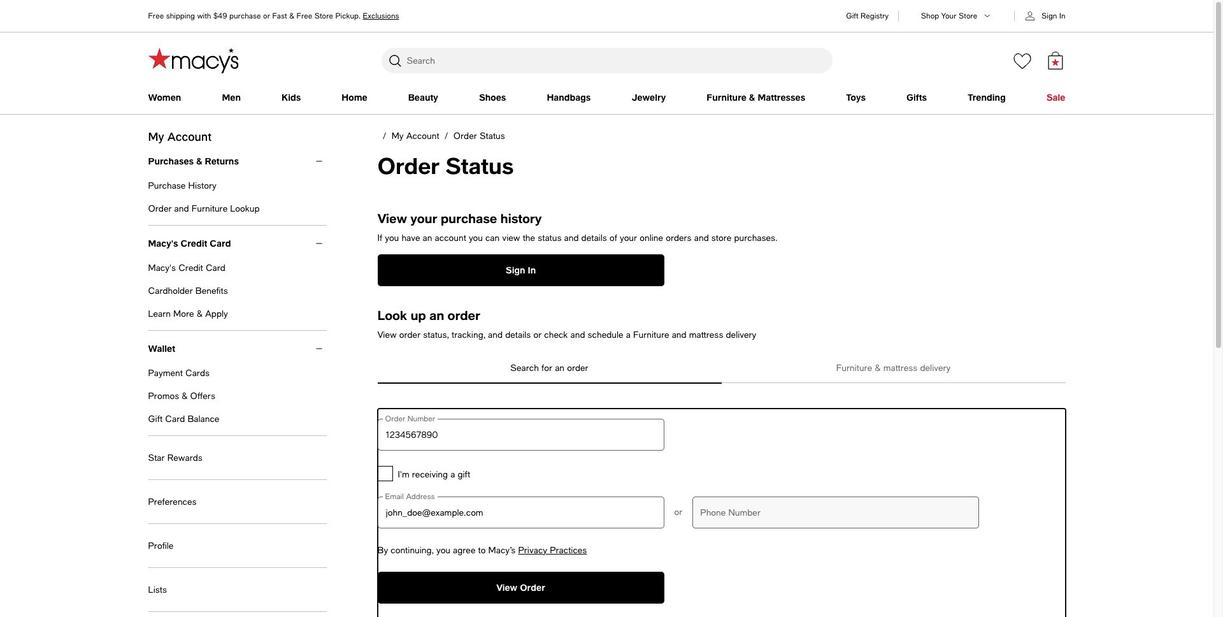 Task type: locate. For each thing, give the bounding box(es) containing it.
2 open image from the top
[[311, 341, 327, 356]]

1 open image from the top
[[311, 236, 327, 251]]

search large image
[[387, 53, 403, 68]]

tab list
[[378, 361, 1066, 382]]

  email field
[[378, 497, 665, 528]]

Search text field
[[382, 48, 833, 73]]

main content
[[378, 409, 1066, 604]]

  telephone field
[[693, 497, 980, 528]]

shopping bag has 0 items image
[[1047, 51, 1065, 69]]

open image
[[311, 236, 327, 251], [311, 341, 327, 356]]

  text field
[[378, 419, 665, 451]]

0 vertical spatial open image
[[311, 236, 327, 251]]

1 vertical spatial open image
[[311, 341, 327, 356]]



Task type: describe. For each thing, give the bounding box(es) containing it.
I'm receiving a gift checkbox
[[378, 466, 393, 481]]

open image
[[311, 154, 327, 169]]



